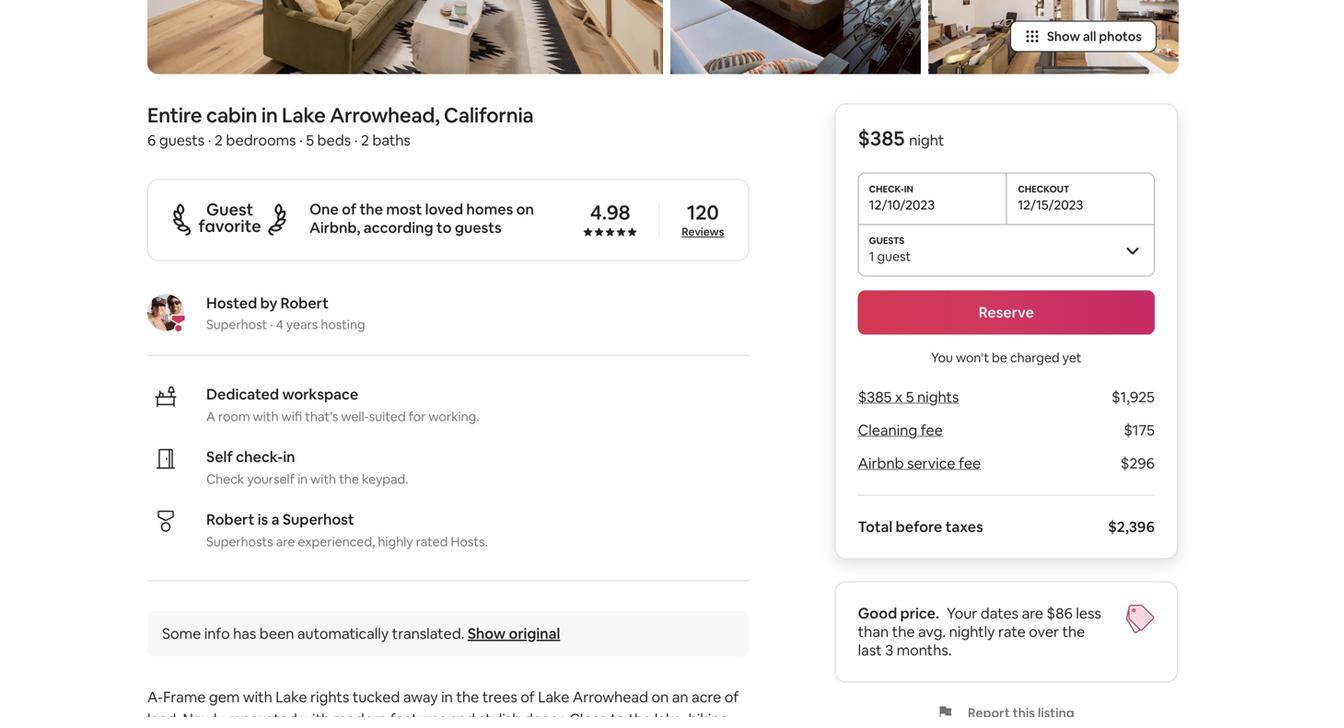 Task type: vqa. For each thing, say whether or not it's contained in the screenshot.
Welcome to the bottom
no



Task type: locate. For each thing, give the bounding box(es) containing it.
superhost up experienced,
[[283, 510, 354, 529]]

to right most
[[437, 218, 452, 237]]

$175
[[1124, 421, 1155, 440]]

keypad.
[[362, 471, 409, 488]]

night
[[910, 131, 945, 150]]

1 vertical spatial show
[[468, 625, 506, 643]]

some info has been automatically translated. show original
[[162, 625, 560, 643]]

airbnb,
[[310, 218, 360, 237]]

and
[[450, 710, 475, 718]]

guests down the entire
[[159, 131, 205, 150]]

on right homes
[[517, 200, 534, 219]]

airbnb
[[858, 454, 904, 473]]

0 horizontal spatial 2
[[215, 131, 223, 150]]

· down cabin at the left top of page
[[208, 131, 211, 150]]

original
[[509, 625, 560, 643]]

$385
[[858, 125, 905, 151], [858, 388, 892, 407]]

1 guest
[[869, 248, 911, 265]]

for
[[409, 408, 426, 425]]

lounge image
[[671, 0, 921, 74]]

$385 left x
[[858, 388, 892, 407]]

in
[[261, 102, 278, 128], [283, 448, 295, 467], [298, 471, 308, 488], [441, 688, 453, 707]]

$385 for $385 night
[[858, 125, 905, 151]]

1 horizontal spatial superhost
[[283, 510, 354, 529]]

the left keypad.
[[339, 471, 359, 488]]

room
[[218, 408, 250, 425]]

1 horizontal spatial guests
[[455, 218, 502, 237]]

taxes
[[946, 518, 984, 537]]

lake up beds
[[282, 102, 326, 128]]

show all photos button
[[1011, 21, 1157, 52]]

1 horizontal spatial to
[[611, 710, 626, 718]]

5
[[306, 131, 314, 150], [906, 388, 914, 407]]

cleaning fee button
[[858, 421, 943, 440]]

guests inside one of the most loved homes on airbnb, according to guests
[[455, 218, 502, 237]]

2 left baths
[[361, 131, 369, 150]]

2 down cabin at the left top of page
[[215, 131, 223, 150]]

good price.
[[858, 604, 940, 623]]

0 vertical spatial to
[[437, 218, 452, 237]]

airbnb service fee
[[858, 454, 981, 473]]

1 vertical spatial superhost
[[283, 510, 354, 529]]

120
[[687, 199, 719, 226]]

with right yourself
[[311, 471, 336, 488]]

show left all
[[1047, 28, 1081, 45]]

superhost down hosted
[[206, 316, 267, 333]]

superhosts
[[206, 534, 273, 550]]

avg.
[[919, 623, 946, 642]]

nights
[[918, 388, 959, 407]]

you won't be charged yet
[[931, 350, 1082, 366]]

are left $86
[[1022, 604, 1044, 623]]

are down a
[[276, 534, 295, 550]]

fee up service
[[921, 421, 943, 440]]

0 vertical spatial robert
[[281, 294, 329, 313]]

reserve button
[[858, 291, 1155, 335]]

· left beds
[[299, 131, 303, 150]]

0 horizontal spatial robert
[[206, 510, 255, 529]]

1 $385 from the top
[[858, 125, 905, 151]]

yet
[[1063, 350, 1082, 366]]

are inside your dates are $86 less than the avg. nightly rate over the last 3 months.
[[1022, 604, 1044, 623]]

homes
[[467, 200, 513, 219]]

the left lake,
[[629, 710, 652, 718]]

guest
[[206, 199, 254, 221]]

on up lake,
[[652, 688, 669, 707]]

2 $385 from the top
[[858, 388, 892, 407]]

1 guest button
[[858, 224, 1155, 276]]

$385 for $385 x 5 nights
[[858, 388, 892, 407]]

$385 x 5 nights button
[[858, 388, 959, 407]]

0 vertical spatial $385
[[858, 125, 905, 151]]

0 horizontal spatial on
[[517, 200, 534, 219]]

1 2 from the left
[[215, 131, 223, 150]]

1 horizontal spatial 5
[[906, 388, 914, 407]]

4.98
[[590, 199, 630, 226]]

superhost inside hosted by robert superhost · 4 years hosting
[[206, 316, 267, 333]]

1 vertical spatial are
[[1022, 604, 1044, 623]]

of inside one of the most loved homes on airbnb, according to guests
[[342, 200, 357, 219]]

1 vertical spatial to
[[611, 710, 626, 718]]

in up bedrooms
[[261, 102, 278, 128]]

to down arrowhead
[[611, 710, 626, 718]]

robert
[[281, 294, 329, 313], [206, 510, 255, 529]]

5 right x
[[906, 388, 914, 407]]

entire
[[147, 102, 202, 128]]

of right "acre"
[[725, 688, 739, 707]]

away
[[403, 688, 438, 707]]

newly
[[183, 710, 225, 718]]

info
[[204, 625, 230, 643]]

of up decor.
[[521, 688, 535, 707]]

fee right service
[[959, 454, 981, 473]]

rated
[[416, 534, 448, 550]]

1 vertical spatial fee
[[959, 454, 981, 473]]

1 horizontal spatial show
[[1047, 28, 1081, 45]]

1 vertical spatial on
[[652, 688, 669, 707]]

$385 left night
[[858, 125, 905, 151]]

total before taxes
[[858, 518, 984, 537]]

0 horizontal spatial of
[[342, 200, 357, 219]]

0 vertical spatial guests
[[159, 131, 205, 150]]

bedrooms
[[226, 131, 296, 150]]

of
[[342, 200, 357, 219], [521, 688, 535, 707], [725, 688, 739, 707]]

hosts.
[[451, 534, 488, 550]]

1 vertical spatial guests
[[455, 218, 502, 237]]

0 horizontal spatial are
[[276, 534, 295, 550]]

the left most
[[360, 200, 383, 219]]

0 horizontal spatial superhost
[[206, 316, 267, 333]]

superhost for hosted by robert
[[206, 316, 267, 333]]

in up yourself
[[283, 448, 295, 467]]

1 horizontal spatial 2
[[361, 131, 369, 150]]

of right one
[[342, 200, 357, 219]]

$2,396
[[1109, 518, 1155, 537]]

experienced,
[[298, 534, 375, 550]]

suited
[[369, 408, 406, 425]]

0 vertical spatial are
[[276, 534, 295, 550]]

cleaning
[[858, 421, 918, 440]]

1 vertical spatial robert
[[206, 510, 255, 529]]

0 horizontal spatial 5
[[306, 131, 314, 150]]

0 horizontal spatial guests
[[159, 131, 205, 150]]

lake up renovated
[[276, 688, 307, 707]]

favorite
[[199, 215, 261, 237]]

frame
[[163, 688, 206, 707]]

1 horizontal spatial fee
[[959, 454, 981, 473]]

before
[[896, 518, 943, 537]]

that's
[[305, 408, 338, 425]]

120 reviews
[[682, 199, 724, 239]]

california
[[444, 102, 534, 128]]

2 2 from the left
[[361, 131, 369, 150]]

· right beds
[[354, 131, 358, 150]]

1 horizontal spatial on
[[652, 688, 669, 707]]

robert up superhosts
[[206, 510, 255, 529]]

service
[[908, 454, 956, 473]]

0 horizontal spatial fee
[[921, 421, 943, 440]]

in up "and"
[[441, 688, 453, 707]]

years
[[286, 316, 318, 333]]

host profile picture image
[[147, 294, 184, 331]]

with down rights
[[301, 710, 330, 718]]

0 vertical spatial on
[[517, 200, 534, 219]]

0 vertical spatial superhost
[[206, 316, 267, 333]]

1 horizontal spatial robert
[[281, 294, 329, 313]]

with inside self check-in check yourself in with the keypad.
[[311, 471, 336, 488]]

1 horizontal spatial are
[[1022, 604, 1044, 623]]

$1,925
[[1112, 388, 1155, 407]]

superhost inside the robert is a superhost superhosts are experienced, highly rated hosts.
[[283, 510, 354, 529]]

1 vertical spatial $385
[[858, 388, 892, 407]]

0 horizontal spatial to
[[437, 218, 452, 237]]

robert up "years"
[[281, 294, 329, 313]]

gem
[[209, 688, 240, 707]]

self check-in check yourself in with the keypad.
[[206, 448, 409, 488]]

5 left beds
[[306, 131, 314, 150]]

in right yourself
[[298, 471, 308, 488]]

0 vertical spatial show
[[1047, 28, 1081, 45]]

fee
[[921, 421, 943, 440], [959, 454, 981, 473]]

open floor plan image
[[929, 0, 1179, 74]]

are
[[276, 534, 295, 550], [1022, 604, 1044, 623]]

than
[[858, 623, 889, 642]]

guests right most
[[455, 218, 502, 237]]

check-
[[236, 448, 283, 467]]

0 vertical spatial 5
[[306, 131, 314, 150]]

good
[[858, 604, 898, 623]]

well-
[[341, 408, 369, 425]]

· left "4"
[[270, 316, 273, 333]]

robert is a superhost superhosts are experienced, highly rated hosts.
[[206, 510, 488, 550]]

with left wifi
[[253, 408, 279, 425]]

photos
[[1099, 28, 1142, 45]]

guest favorite
[[199, 199, 261, 237]]

to
[[437, 218, 452, 237], [611, 710, 626, 718]]

automatically
[[297, 625, 389, 643]]

·
[[208, 131, 211, 150], [299, 131, 303, 150], [354, 131, 358, 150], [270, 316, 273, 333]]

1 horizontal spatial of
[[521, 688, 535, 707]]

show left "original"
[[468, 625, 506, 643]]

renovated
[[228, 710, 297, 718]]



Task type: describe. For each thing, give the bounding box(es) containing it.
has
[[233, 625, 256, 643]]

3
[[886, 641, 894, 660]]

the right the over
[[1063, 623, 1086, 642]]

close
[[570, 710, 608, 718]]

$296
[[1121, 454, 1155, 473]]

according
[[364, 218, 433, 237]]

been
[[260, 625, 294, 643]]

nightly
[[950, 623, 995, 642]]

last
[[858, 641, 882, 660]]

total
[[858, 518, 893, 537]]

the inside self check-in check yourself in with the keypad.
[[339, 471, 359, 488]]

trees
[[482, 688, 518, 707]]

self
[[206, 448, 233, 467]]

lake inside entire cabin in lake arrowhead, california 6 guests · 2 bedrooms · 5 beds · 2 baths
[[282, 102, 326, 128]]

over
[[1029, 623, 1059, 642]]

lake,
[[655, 710, 685, 718]]

4
[[276, 316, 284, 333]]

hosted by robert superhost · 4 years hosting
[[206, 294, 365, 333]]

this is the view from from door entrance image
[[147, 0, 663, 74]]

$385 x 5 nights
[[858, 388, 959, 407]]

modern
[[333, 710, 387, 718]]

entire cabin in lake arrowhead, california 6 guests · 2 bedrooms · 5 beds · 2 baths
[[147, 102, 534, 150]]

with up renovated
[[243, 688, 273, 707]]

rate
[[999, 623, 1026, 642]]

reserve
[[979, 303, 1035, 322]]

cabin
[[206, 102, 257, 128]]

by
[[260, 294, 278, 313]]

lake up decor.
[[538, 688, 570, 707]]

check
[[206, 471, 244, 488]]

show all photos
[[1047, 28, 1142, 45]]

dedicated workspace a room with wifi that's well-suited for working.
[[206, 385, 479, 425]]

rights
[[310, 688, 349, 707]]

you
[[931, 350, 953, 366]]

airbnb service fee button
[[858, 454, 981, 473]]

$86
[[1047, 604, 1073, 623]]

translated.
[[392, 625, 465, 643]]

workspace
[[282, 385, 359, 404]]

x
[[895, 388, 903, 407]]

won't
[[956, 350, 990, 366]]

show inside button
[[1047, 28, 1081, 45]]

stylish
[[479, 710, 521, 718]]

hosted
[[206, 294, 257, 313]]

reviews
[[682, 225, 724, 239]]

with inside dedicated workspace a room with wifi that's well-suited for working.
[[253, 408, 279, 425]]

dedicated
[[206, 385, 279, 404]]

in inside entire cabin in lake arrowhead, california 6 guests · 2 bedrooms · 5 beds · 2 baths
[[261, 102, 278, 128]]

the inside one of the most loved homes on airbnb, according to guests
[[360, 200, 383, 219]]

12/10/2023
[[869, 197, 935, 213]]

most
[[386, 200, 422, 219]]

robert inside hosted by robert superhost · 4 years hosting
[[281, 294, 329, 313]]

loved
[[425, 200, 463, 219]]

wifi
[[281, 408, 302, 425]]

is
[[258, 510, 268, 529]]

dates
[[981, 604, 1019, 623]]

in inside a-frame gem with lake rights tucked away in the trees of lake arrowhead on an acre of land. newly renovated with modern features and stylish decor. close to the lake, hiking
[[441, 688, 453, 707]]

some
[[162, 625, 201, 643]]

0 horizontal spatial show
[[468, 625, 506, 643]]

a
[[271, 510, 280, 529]]

1
[[869, 248, 875, 265]]

6
[[147, 131, 156, 150]]

5 inside entire cabin in lake arrowhead, california 6 guests · 2 bedrooms · 5 beds · 2 baths
[[306, 131, 314, 150]]

baths
[[373, 131, 411, 150]]

a
[[206, 408, 215, 425]]

to inside a-frame gem with lake rights tucked away in the trees of lake arrowhead on an acre of land. newly renovated with modern features and stylish decor. close to the lake, hiking
[[611, 710, 626, 718]]

· inside hosted by robert superhost · 4 years hosting
[[270, 316, 273, 333]]

cleaning fee
[[858, 421, 943, 440]]

your
[[947, 604, 978, 623]]

on inside one of the most loved homes on airbnb, according to guests
[[517, 200, 534, 219]]

tucked
[[353, 688, 400, 707]]

2 horizontal spatial of
[[725, 688, 739, 707]]

a-frame gem with lake rights tucked away in the trees of lake arrowhead on an acre of land. newly renovated with modern features and stylish decor. close to the lake, hiking
[[147, 688, 742, 718]]

guests inside entire cabin in lake arrowhead, california 6 guests · 2 bedrooms · 5 beds · 2 baths
[[159, 131, 205, 150]]

all
[[1083, 28, 1097, 45]]

working.
[[429, 408, 479, 425]]

are inside the robert is a superhost superhosts are experienced, highly rated hosts.
[[276, 534, 295, 550]]

acre
[[692, 688, 722, 707]]

to inside one of the most loved homes on airbnb, according to guests
[[437, 218, 452, 237]]

beds
[[317, 131, 351, 150]]

superhost for robert is a superhost
[[283, 510, 354, 529]]

months.
[[897, 641, 952, 660]]

0 vertical spatial fee
[[921, 421, 943, 440]]

on inside a-frame gem with lake rights tucked away in the trees of lake arrowhead on an acre of land. newly renovated with modern features and stylish decor. close to the lake, hiking
[[652, 688, 669, 707]]

guest
[[878, 248, 911, 265]]

show original button
[[468, 625, 560, 643]]

$385 night
[[858, 125, 945, 151]]

land.
[[147, 710, 180, 718]]

less
[[1076, 604, 1102, 623]]

hosting
[[321, 316, 365, 333]]

the left avg.
[[892, 623, 915, 642]]

1 vertical spatial 5
[[906, 388, 914, 407]]

arrowhead
[[573, 688, 649, 707]]

a-
[[147, 688, 163, 707]]

decor.
[[524, 710, 566, 718]]

the up "and"
[[456, 688, 479, 707]]

one of the most loved homes on airbnb, according to guests
[[310, 200, 534, 237]]

robert inside the robert is a superhost superhosts are experienced, highly rated hosts.
[[206, 510, 255, 529]]



